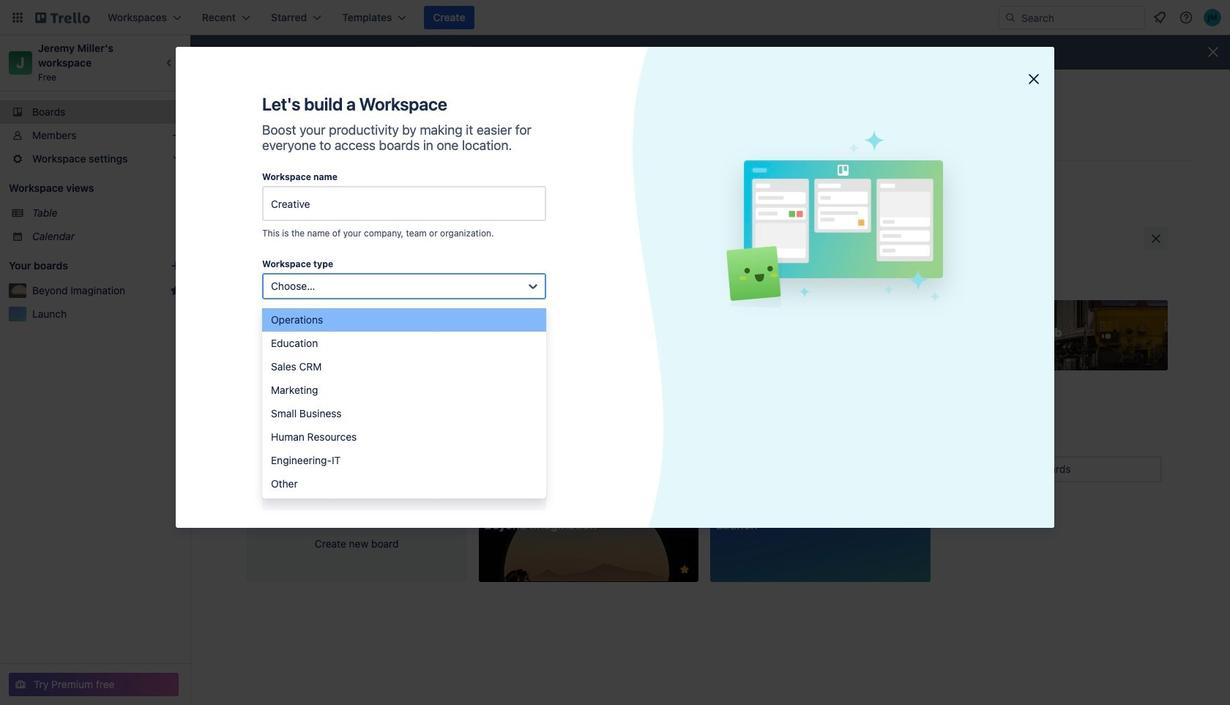 Task type: vqa. For each thing, say whether or not it's contained in the screenshot.
Taco's Co. text box
yes



Task type: locate. For each thing, give the bounding box(es) containing it.
your boards with 2 items element
[[9, 257, 148, 275]]

workspace navigation collapse icon image
[[160, 53, 180, 73]]

jeremy miller (jeremymiller198) image
[[1204, 9, 1222, 26]]

open information menu image
[[1179, 10, 1194, 25]]

Search boards text field
[[979, 456, 1163, 483]]



Task type: describe. For each thing, give the bounding box(es) containing it.
add board image
[[170, 260, 182, 272]]

Our team organizes everything here. text field
[[262, 332, 547, 431]]

primary element
[[0, 0, 1231, 35]]

Search field
[[1017, 7, 1145, 29]]

search image
[[1005, 12, 1017, 23]]

0 notifications image
[[1152, 9, 1169, 26]]

starred icon image
[[170, 285, 182, 297]]

Taco's Co. text field
[[262, 186, 547, 221]]



